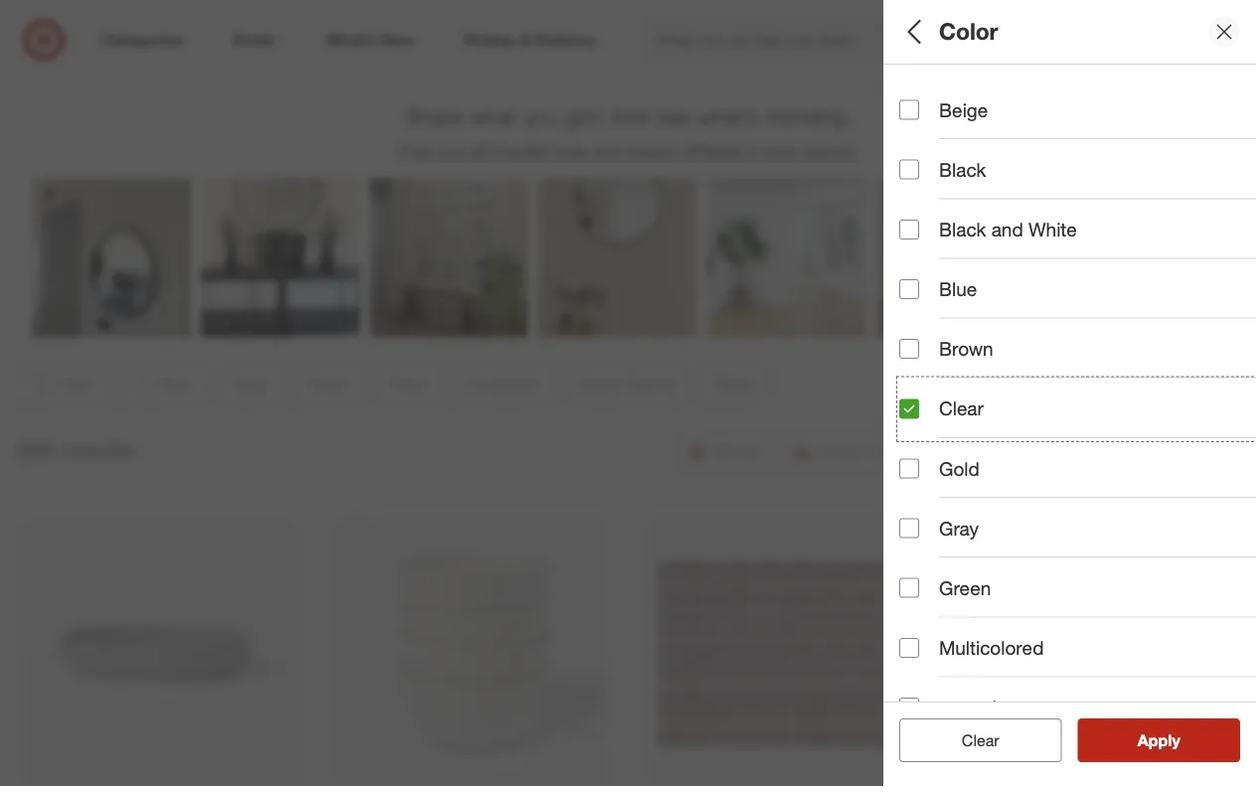 Task type: describe. For each thing, give the bounding box(es) containing it.
bowls
[[1081, 104, 1119, 121]]

guest rating
[[900, 363, 1017, 386]]

Include out of stock checkbox
[[900, 502, 920, 522]]

deals
[[900, 433, 951, 456]]

color dialog
[[884, 0, 1257, 786]]

collection
[[900, 294, 991, 317]]

clear button
[[900, 719, 1062, 763]]

price button
[[900, 204, 1257, 273]]

guest rating button
[[900, 343, 1257, 413]]

all filters
[[900, 18, 995, 45]]

390 results
[[16, 436, 134, 464]]

type
[[900, 78, 942, 101]]

post
[[400, 140, 432, 160]]

green
[[939, 577, 992, 600]]

lighting
[[299, 48, 348, 65]]

single
[[900, 104, 938, 121]]

user image by @homewithsylviac image
[[1046, 179, 1205, 338]]

Green checkbox
[[900, 578, 920, 598]]

and inside 'color' 'dialog'
[[992, 218, 1024, 241]]

rating
[[958, 363, 1017, 386]]

finds
[[553, 140, 588, 160]]

share what you got! and see what's trending.
[[406, 102, 851, 130]]

see
[[1117, 731, 1146, 750]]

clear down guest rating
[[939, 397, 984, 420]]

search button
[[991, 18, 1039, 66]]

in
[[748, 140, 761, 160]]

storage
[[1112, 48, 1160, 65]]

blue
[[939, 278, 977, 301]]

clear inside the color clear
[[900, 173, 933, 191]]

Brown checkbox
[[900, 339, 920, 359]]

gray
[[939, 517, 979, 540]]

clear all button
[[900, 719, 1062, 763]]

What can we help you find? suggestions appear below search field
[[645, 18, 1005, 62]]

Blue checkbox
[[900, 279, 920, 299]]

gold
[[939, 457, 980, 480]]

clear left all
[[952, 731, 990, 750]]

rugs
[[511, 48, 543, 65]]

2 your from the left
[[765, 140, 796, 160]]

black and white
[[939, 218, 1077, 241]]

Black and White checkbox
[[900, 220, 920, 239]]

color for color
[[939, 18, 999, 45]]

user image by @arielxbaker image
[[370, 179, 529, 338]]

#project62
[[471, 140, 549, 160]]

post your #project62 finds and mention @target in your caption.
[[400, 140, 857, 160]]

user image by @everydaywithmrsj image
[[877, 179, 1036, 338]]

Black checkbox
[[900, 160, 920, 180]]

black for black
[[939, 158, 987, 181]]

@target
[[686, 140, 744, 160]]

results for 390 results
[[60, 436, 134, 464]]



Task type: vqa. For each thing, say whether or not it's contained in the screenshot.
the 'user image by @brennaberg'
yes



Task type: locate. For each thing, give the bounding box(es) containing it.
collection button
[[900, 273, 1257, 343]]

1 vertical spatial color
[[900, 148, 949, 171]]

image
[[942, 104, 981, 121]]

1 horizontal spatial your
[[765, 140, 796, 160]]

your right post
[[436, 140, 467, 160]]

lighting link
[[222, 0, 425, 67]]

you
[[524, 102, 559, 130]]

clear up black and white checkbox
[[900, 173, 933, 191]]

Beige checkbox
[[900, 100, 920, 120]]

Multicolored checkbox
[[900, 638, 920, 658]]

user image by @wickedhappywife image
[[201, 179, 360, 338]]

results
[[60, 436, 134, 464], [1150, 731, 1202, 750]]

stock
[[1061, 500, 1107, 523]]

2 black from the top
[[939, 218, 987, 241]]

and left white
[[992, 218, 1024, 241]]

price
[[900, 224, 946, 247]]

guest
[[900, 363, 953, 386]]

curtains
[[907, 48, 959, 65]]

beige
[[939, 98, 988, 121]]

color clear
[[900, 148, 949, 191]]

color inside all filters dialog
[[900, 148, 949, 171]]

1 vertical spatial results
[[1150, 731, 1202, 750]]

1 vertical spatial and
[[992, 218, 1024, 241]]

rugs link
[[425, 0, 628, 67]]

results right see
[[1150, 731, 1202, 750]]

user image by @athomeangelique image
[[539, 179, 698, 338]]

post your #project62 finds and mention @target in your caption. link
[[400, 140, 857, 160]]

what's
[[697, 102, 759, 130]]

0 horizontal spatial results
[[60, 436, 134, 464]]

0 vertical spatial color
[[939, 18, 999, 45]]

and right finds
[[592, 140, 619, 160]]

trending.
[[766, 102, 851, 130]]

frames;
[[985, 104, 1034, 121]]

color inside 'dialog'
[[939, 18, 999, 45]]

mention
[[623, 140, 681, 160]]

storage link
[[1035, 0, 1238, 67]]

and
[[609, 102, 649, 130]]

0 horizontal spatial your
[[436, 140, 467, 160]]

see results button
[[1078, 719, 1241, 763]]

clear down neutrals
[[962, 731, 1000, 750]]

bath
[[715, 48, 744, 65]]

1 vertical spatial black
[[939, 218, 987, 241]]

and
[[592, 140, 619, 160], [992, 218, 1024, 241]]

all
[[994, 731, 1010, 750]]

color up curtains
[[939, 18, 999, 45]]

apply
[[1138, 731, 1181, 750]]

multicolored
[[939, 637, 1044, 659]]

deals button
[[900, 413, 1257, 482]]

furniture
[[93, 48, 148, 65]]

filters
[[934, 18, 995, 45]]

brown
[[939, 338, 994, 360]]

390
[[16, 436, 54, 464]]

see
[[656, 102, 690, 130]]

clear
[[900, 173, 933, 191], [939, 397, 984, 420], [952, 731, 990, 750], [962, 731, 1000, 750]]

user image by @at.home.with.hilary image
[[1215, 179, 1257, 338]]

what
[[469, 102, 517, 130]]

bath link
[[628, 0, 831, 67]]

furniture link
[[19, 0, 222, 67]]

Clear checkbox
[[900, 399, 920, 419]]

1 your from the left
[[436, 140, 467, 160]]

color
[[939, 18, 999, 45], [900, 148, 949, 171]]

apply button
[[1078, 719, 1241, 763]]

your right in
[[765, 140, 796, 160]]

black right black checkbox
[[939, 158, 987, 181]]

black for black and white
[[939, 218, 987, 241]]

white
[[1029, 218, 1077, 241]]

curtains link
[[831, 0, 1035, 67]]

snack
[[1038, 104, 1077, 121]]

color down the single
[[900, 148, 949, 171]]

1 horizontal spatial results
[[1150, 731, 1202, 750]]

Gray checkbox
[[900, 519, 920, 538]]

neutrals
[[939, 696, 1007, 719]]

clear all
[[952, 731, 1010, 750]]

of
[[1039, 500, 1055, 523]]

search
[[991, 32, 1039, 51]]

0 vertical spatial and
[[592, 140, 619, 160]]

0 vertical spatial black
[[939, 158, 987, 181]]

type single image frames; snack bowls
[[900, 78, 1119, 121]]

see results
[[1117, 731, 1202, 750]]

black right black and white checkbox
[[939, 218, 987, 241]]

results for see results
[[1150, 731, 1202, 750]]

share
[[406, 102, 463, 130]]

user image by @martamccue image
[[708, 179, 867, 338]]

include out of stock
[[939, 500, 1107, 523]]

1 horizontal spatial and
[[992, 218, 1024, 241]]

your
[[436, 140, 467, 160], [765, 140, 796, 160]]

all filters dialog
[[884, 0, 1257, 786]]

user image by @brennaberg image
[[32, 179, 191, 338]]

out
[[1007, 500, 1034, 523]]

got!
[[565, 102, 603, 130]]

black
[[939, 158, 987, 181], [939, 218, 987, 241]]

0 vertical spatial results
[[60, 436, 134, 464]]

results right 390
[[60, 436, 134, 464]]

1 black from the top
[[939, 158, 987, 181]]

include
[[939, 500, 1001, 523]]

all
[[900, 18, 927, 45]]

caption.
[[800, 140, 857, 160]]

results inside button
[[1150, 731, 1202, 750]]

Gold checkbox
[[900, 459, 920, 479]]

0 horizontal spatial and
[[592, 140, 619, 160]]

color for color clear
[[900, 148, 949, 171]]



